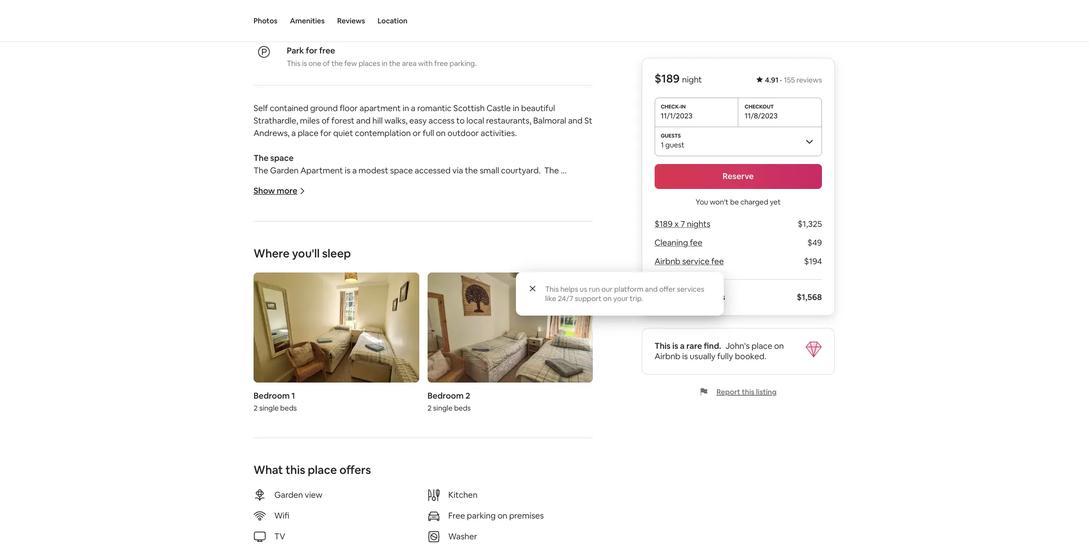 Task type: vqa. For each thing, say whether or not it's contained in the screenshot.


Task type: locate. For each thing, give the bounding box(es) containing it.
2 single from the left
[[433, 404, 453, 414]]

of down entrance at the bottom
[[381, 328, 389, 338]]

155
[[784, 75, 795, 85]]

of down ground
[[322, 115, 330, 126]]

this
[[287, 59, 301, 68], [546, 285, 559, 294], [655, 341, 671, 352]]

0 vertical spatial this
[[459, 315, 472, 326]]

space up two
[[390, 165, 413, 176]]

area inside the space the garden apartment is a modest space accessed via the small courtyard.  the apartment has a kitchen/living room, two twin bedrooms, one with ensuite and a further bathroom. it has its own garden area and a shared utility room.
[[376, 190, 393, 201]]

1 beds from the left
[[280, 404, 297, 414]]

with inside the space the garden apartment is a modest space accessed via the small courtyard.  the apartment has a kitchen/living room, two twin bedrooms, one with ensuite and a further bathroom. it has its own garden area and a shared utility room.
[[490, 178, 507, 189]]

this
[[459, 315, 472, 326], [742, 388, 755, 397], [286, 463, 305, 478]]

0 vertical spatial $189
[[655, 71, 680, 86]]

bedroom inside "bedroom 1 2 single beds"
[[254, 391, 290, 402]]

2 bedroom from the left
[[428, 391, 464, 402]]

the inside great location 95% of recent guests gave the location a 5-star rating.
[[376, 23, 387, 33]]

0 vertical spatial one
[[309, 59, 321, 68]]

the down 'houses' on the left
[[498, 340, 511, 351]]

parking
[[467, 511, 496, 522]]

0 horizontal spatial bridge
[[401, 290, 426, 301]]

1 vertical spatial one
[[474, 178, 489, 189]]

has up it
[[297, 178, 310, 189]]

2 vertical spatial this
[[286, 463, 305, 478]]

1 horizontal spatial own
[[384, 253, 401, 264]]

of inside self contained ground floor apartment in a romantic scottish castle in beautiful strathardle, miles of forest and hill walks, easy access to local restaurants, balmoral and st andrews, a place for quiet contemplation or full on outdoor activities.
[[322, 115, 330, 126]]

garden up more
[[270, 165, 299, 176]]

2 $189 from the top
[[655, 219, 673, 230]]

this down park
[[287, 59, 301, 68]]

bedroom for bedroom 2
[[428, 391, 464, 402]]

0 vertical spatial castle
[[487, 103, 511, 114]]

you'll
[[292, 246, 320, 261]]

houses
[[488, 328, 516, 338]]

for right park
[[306, 45, 318, 56]]

support
[[575, 294, 602, 304]]

place right john's on the right of the page
[[752, 341, 773, 352]]

0 horizontal spatial this
[[287, 59, 301, 68]]

1 horizontal spatial 2
[[428, 404, 432, 414]]

5-
[[423, 23, 430, 33]]

1 vertical spatial place
[[752, 341, 773, 352]]

1 vertical spatial space
[[390, 165, 413, 176]]

0 vertical spatial fishing
[[447, 240, 473, 251]]

for inside the directions located a few miles from bridge of cally on the a924, arriving guests should look out for a set of stone gate pillars with sleeping dogs on top and a gatehouse that signals the blackcraig castle entrance road. following this they should proceed down the tree-lined driveway and over one of the few remaining bridge houses in scotland. access to the apartments is the second turn on the left after crossing the bridge house.
[[287, 303, 298, 314]]

garden up wifi
[[275, 491, 303, 501]]

in up restaurants,
[[513, 103, 520, 114]]

1 horizontal spatial beds
[[454, 404, 471, 414]]

1 horizontal spatial bridge
[[461, 328, 486, 338]]

0 vertical spatial few
[[345, 59, 357, 68]]

reviews
[[337, 16, 365, 25]]

bedroom inside bedroom 2 2 single beds
[[428, 391, 464, 402]]

0 vertical spatial they
[[254, 253, 271, 264]]

guests down front
[[487, 240, 513, 251]]

this up garden view
[[286, 463, 305, 478]]

0 vertical spatial airbnb
[[655, 256, 681, 267]]

amenities button
[[290, 0, 325, 42]]

where you'll sleep region
[[250, 246, 598, 418]]

0 horizontal spatial free
[[319, 45, 335, 56]]

pillars
[[372, 303, 395, 314]]

offer
[[660, 285, 676, 294]]

total
[[655, 292, 674, 303]]

hill
[[373, 115, 383, 126]]

beds for 2
[[454, 404, 471, 414]]

single inside bedroom 2 2 single beds
[[433, 404, 453, 414]]

to inside self contained ground floor apartment in a romantic scottish castle in beautiful strathardle, miles of forest and hill walks, easy access to local restaurants, balmoral and st andrews, a place for quiet contemplation or full on outdoor activities.
[[457, 115, 465, 126]]

1 vertical spatial should
[[493, 315, 519, 326]]

0 vertical spatial guests
[[334, 23, 357, 33]]

you
[[696, 198, 709, 207]]

0 vertical spatial should
[[566, 290, 592, 301]]

bedrooms,
[[431, 178, 472, 189]]

is down driveway
[[327, 340, 332, 351]]

is left usually
[[683, 351, 688, 362]]

booked.
[[735, 351, 767, 362]]

garden view
[[275, 491, 323, 501]]

left
[[429, 340, 442, 351]]

dogs
[[449, 303, 468, 314]]

0 vertical spatial this
[[287, 59, 301, 68]]

the up lined
[[281, 315, 294, 326]]

place up view
[[308, 463, 337, 478]]

is down park
[[302, 59, 307, 68]]

1 horizontal spatial bedroom
[[428, 391, 464, 402]]

bedroom 1 image
[[428, 273, 593, 383], [428, 273, 593, 383]]

1 horizontal spatial location
[[389, 23, 416, 33]]

on right full
[[436, 128, 446, 139]]

0 horizontal spatial 2
[[254, 404, 258, 414]]

1 bedroom from the left
[[254, 391, 290, 402]]

this for this is a rare find.
[[655, 341, 671, 352]]

one
[[309, 59, 321, 68], [474, 178, 489, 189], [364, 328, 379, 338]]

0 vertical spatial apartment
[[360, 103, 401, 114]]

few down road.
[[405, 328, 420, 338]]

is inside john's place on airbnb is usually fully booked.
[[683, 351, 688, 362]]

on left "top"
[[470, 303, 480, 314]]

to left use,
[[515, 240, 523, 251]]

bedroom 1 2 single beds
[[254, 391, 297, 414]]

is inside the space the garden apartment is a modest space accessed via the small courtyard.  the apartment has a kitchen/living room, two twin bedrooms, one with ensuite and a further bathroom. it has its own garden area and a shared utility room.
[[345, 165, 351, 176]]

1 vertical spatial fee
[[712, 256, 724, 267]]

guests
[[334, 23, 357, 33], [487, 240, 513, 251], [539, 290, 564, 301]]

this for report this listing
[[742, 388, 755, 397]]

0 vertical spatial space
[[270, 153, 294, 164]]

be right 'will'
[[287, 253, 297, 264]]

0 horizontal spatial be
[[287, 253, 297, 264]]

$189 left night
[[655, 71, 680, 86]]

gave
[[358, 23, 374, 33]]

area
[[402, 59, 417, 68], [376, 190, 393, 201]]

beds inside "bedroom 1 2 single beds"
[[280, 404, 297, 414]]

guests left gave
[[334, 23, 357, 33]]

rare
[[687, 341, 703, 352]]

2 beds from the left
[[454, 404, 471, 414]]

1 vertical spatial apartment
[[254, 178, 295, 189]]

sleep
[[322, 246, 351, 261]]

for left quiet in the top left of the page
[[320, 128, 332, 139]]

bedroom 2 with ensuite image
[[254, 273, 419, 383], [254, 273, 419, 383]]

1 vertical spatial airbnb
[[655, 351, 681, 362]]

few up stone
[[343, 290, 357, 301]]

in inside park for free this is one of the few places in the area with free parking.
[[382, 59, 388, 68]]

report this listing
[[717, 388, 777, 397]]

1 vertical spatial castle
[[337, 315, 361, 326]]

find.
[[704, 341, 722, 352]]

in up bridge
[[518, 328, 525, 338]]

fishing down half at the top left
[[402, 253, 428, 264]]

they down "top"
[[474, 315, 491, 326]]

with inside the majority of the gardens are available to visitors, with the front of the castle being reserved for the owners. there is also half a mile of fishing for guests to use, although they will be required to bring their own fishing tackle.
[[451, 228, 468, 239]]

of inside great location 95% of recent guests gave the location a 5-star rating.
[[302, 23, 309, 33]]

0 horizontal spatial space
[[270, 153, 294, 164]]

$1,325
[[798, 219, 823, 230]]

0 horizontal spatial they
[[254, 253, 271, 264]]

castle inside self contained ground floor apartment in a romantic scottish castle in beautiful strathardle, miles of forest and hill walks, easy access to local restaurants, balmoral and st andrews, a place for quiet contemplation or full on outdoor activities.
[[487, 103, 511, 114]]

0 vertical spatial garden
[[270, 165, 299, 176]]

bridge up sleeping
[[401, 290, 426, 301]]

1 horizontal spatial this
[[546, 285, 559, 294]]

1 vertical spatial this
[[742, 388, 755, 397]]

1 horizontal spatial apartment
[[360, 103, 401, 114]]

1 vertical spatial area
[[376, 190, 393, 201]]

the up 'turn'
[[391, 328, 403, 338]]

what
[[254, 463, 283, 478]]

strathardle,
[[254, 115, 298, 126]]

airbnb
[[655, 256, 681, 267], [655, 351, 681, 362]]

apartment
[[360, 103, 401, 114], [254, 178, 295, 189]]

bridge
[[513, 340, 538, 351]]

2 horizontal spatial this
[[742, 388, 755, 397]]

contemplation
[[355, 128, 411, 139]]

nights
[[687, 219, 711, 230]]

to inside the directions located a few miles from bridge of cally on the a924, arriving guests should look out for a set of stone gate pillars with sleeping dogs on top and a gatehouse that signals the blackcraig castle entrance road. following this they should proceed down the tree-lined driveway and over one of the few remaining bridge houses in scotland. access to the apartments is the second turn on the left after crossing the bridge house.
[[254, 340, 262, 351]]

0 horizontal spatial this
[[286, 463, 305, 478]]

after
[[444, 340, 463, 351]]

one inside the directions located a few miles from bridge of cally on the a924, arriving guests should look out for a set of stone gate pillars with sleeping dogs on top and a gatehouse that signals the blackcraig castle entrance road. following this they should proceed down the tree-lined driveway and over one of the few remaining bridge houses in scotland. access to the apartments is the second turn on the left after crossing the bridge house.
[[364, 328, 379, 338]]

mile
[[420, 240, 436, 251]]

0 vertical spatial area
[[402, 59, 417, 68]]

should up 'houses' on the left
[[493, 315, 519, 326]]

location button
[[378, 0, 408, 42]]

miles inside self contained ground floor apartment in a romantic scottish castle in beautiful strathardle, miles of forest and hill walks, easy access to local restaurants, balmoral and st andrews, a place for quiet contemplation or full on outdoor activities.
[[300, 115, 320, 126]]

the up use,
[[515, 228, 528, 239]]

the
[[376, 23, 387, 33], [332, 59, 343, 68], [389, 59, 401, 68], [465, 165, 478, 176], [313, 228, 326, 239], [469, 228, 482, 239], [515, 228, 528, 239], [302, 240, 315, 251], [470, 290, 483, 301], [281, 315, 294, 326], [578, 315, 591, 326], [391, 328, 403, 338], [264, 340, 277, 351], [334, 340, 347, 351], [414, 340, 427, 351], [498, 340, 511, 351]]

be inside the majority of the gardens are available to visitors, with the front of the castle being reserved for the owners. there is also half a mile of fishing for guests to use, although they will be required to bring their own fishing tackle.
[[287, 253, 297, 264]]

small
[[480, 165, 499, 176]]

2 inside "bedroom 1 2 single beds"
[[254, 404, 258, 414]]

the up 'owners.'
[[313, 228, 326, 239]]

us
[[580, 285, 588, 294]]

0 horizontal spatial location
[[311, 10, 343, 21]]

single for bedroom 1
[[259, 404, 279, 414]]

0 horizontal spatial one
[[309, 59, 321, 68]]

one up room.
[[474, 178, 489, 189]]

one up second
[[364, 328, 379, 338]]

0 vertical spatial fee
[[690, 238, 703, 249]]

0 vertical spatial own
[[329, 190, 345, 201]]

0 horizontal spatial castle
[[337, 315, 361, 326]]

1 horizontal spatial be
[[731, 198, 739, 207]]

1 horizontal spatial they
[[474, 315, 491, 326]]

1 horizontal spatial free
[[435, 59, 448, 68]]

second
[[349, 340, 383, 351]]

1 horizontal spatial space
[[390, 165, 413, 176]]

1 single from the left
[[259, 404, 279, 414]]

they
[[254, 253, 271, 264], [474, 315, 491, 326]]

this inside this helps us run our platform and offer services like 24/7 support on your trip.
[[546, 285, 559, 294]]

of inside park for free this is one of the few places in the area with free parking.
[[323, 59, 330, 68]]

down
[[555, 315, 576, 326]]

2 horizontal spatial guests
[[539, 290, 564, 301]]

are
[[361, 228, 373, 239]]

0 horizontal spatial miles
[[300, 115, 320, 126]]

2 horizontal spatial one
[[474, 178, 489, 189]]

0 horizontal spatial guests
[[334, 23, 357, 33]]

apartment up bathroom. at the left of the page
[[254, 178, 295, 189]]

use,
[[525, 240, 540, 251]]

ensuite
[[509, 178, 537, 189]]

top
[[481, 303, 495, 314]]

location left 5-
[[389, 23, 416, 33]]

1 horizontal spatial guests
[[487, 240, 513, 251]]

$189 x 7 nights button
[[655, 219, 711, 230]]

1 airbnb from the top
[[655, 256, 681, 267]]

a right half at the top left
[[413, 240, 418, 251]]

be right won't
[[731, 198, 739, 207]]

washer
[[449, 532, 478, 543]]

with inside the directions located a few miles from bridge of cally on the a924, arriving guests should look out for a set of stone gate pillars with sleeping dogs on top and a gatehouse that signals the blackcraig castle entrance road. following this they should proceed down the tree-lined driveway and over one of the few remaining bridge houses in scotland. access to the apartments is the second turn on the left after crossing the bridge house.
[[396, 303, 413, 314]]

following
[[421, 315, 457, 326]]

to down tree-
[[254, 340, 262, 351]]

is up 'kitchen/living'
[[345, 165, 351, 176]]

2 vertical spatial this
[[655, 341, 671, 352]]

1 vertical spatial be
[[287, 253, 297, 264]]

1 horizontal spatial miles
[[359, 290, 379, 301]]

bridge
[[401, 290, 426, 301], [461, 328, 486, 338]]

the inside the majority of the gardens are available to visitors, with the front of the castle being reserved for the owners. there is also half a mile of fishing for guests to use, although they will be required to bring their own fishing tackle.
[[254, 228, 268, 239]]

in inside the directions located a few miles from bridge of cally on the a924, arriving guests should look out for a set of stone gate pillars with sleeping dogs on top and a gatehouse that signals the blackcraig castle entrance road. following this they should proceed down the tree-lined driveway and over one of the few remaining bridge houses in scotland. access to the apartments is the second turn on the left after crossing the bridge house.
[[518, 328, 525, 338]]

on up 'dogs'
[[458, 290, 468, 301]]

0 horizontal spatial area
[[376, 190, 393, 201]]

castle inside the directions located a few miles from bridge of cally on the a924, arriving guests should look out for a set of stone gate pillars with sleeping dogs on top and a gatehouse that signals the blackcraig castle entrance road. following this they should proceed down the tree-lined driveway and over one of the few remaining bridge houses in scotland. access to the apartments is the second turn on the left after crossing the bridge house.
[[337, 315, 361, 326]]

owners.
[[317, 240, 347, 251]]

2 vertical spatial one
[[364, 328, 379, 338]]

0 horizontal spatial own
[[329, 190, 345, 201]]

is inside the majority of the gardens are available to visitors, with the front of the castle being reserved for the owners. there is also half a mile of fishing for guests to use, although they will be required to bring their own fishing tackle.
[[373, 240, 379, 251]]

this inside the directions located a few miles from bridge of cally on the a924, arriving guests should look out for a set of stone gate pillars with sleeping dogs on top and a gatehouse that signals the blackcraig castle entrance road. following this they should proceed down the tree-lined driveway and over one of the few remaining bridge houses in scotland. access to the apartments is the second turn on the left after crossing the bridge house.
[[459, 315, 472, 326]]

1 vertical spatial $189
[[655, 219, 673, 230]]

castle up over in the left bottom of the page
[[337, 315, 361, 326]]

miles up gate
[[359, 290, 379, 301]]

with down 5-
[[418, 59, 433, 68]]

single inside "bedroom 1 2 single beds"
[[259, 404, 279, 414]]

fishing
[[447, 240, 473, 251], [402, 253, 428, 264]]

2 vertical spatial place
[[308, 463, 337, 478]]

access
[[429, 115, 455, 126]]

1 vertical spatial location
[[389, 23, 416, 33]]

fishing up tackle.
[[447, 240, 473, 251]]

1 vertical spatial this
[[546, 285, 559, 294]]

you won't be charged yet
[[696, 198, 781, 207]]

or
[[413, 128, 421, 139]]

they down "reserved"
[[254, 253, 271, 264]]

1 vertical spatial guests
[[487, 240, 513, 251]]

fee right service
[[712, 256, 724, 267]]

$194
[[805, 256, 823, 267]]

0 horizontal spatial beds
[[280, 404, 297, 414]]

1 vertical spatial they
[[474, 315, 491, 326]]

bedroom 2 2 single beds
[[428, 391, 471, 414]]

0 vertical spatial miles
[[300, 115, 320, 126]]

and left the "offer"
[[645, 285, 658, 294]]

0 vertical spatial bridge
[[401, 290, 426, 301]]

place down ground
[[298, 128, 319, 139]]

two
[[396, 178, 411, 189]]

0 horizontal spatial fishing
[[402, 253, 428, 264]]

1 horizontal spatial area
[[402, 59, 417, 68]]

the majority of the gardens are available to visitors, with the front of the castle being reserved for the owners. there is also half a mile of fishing for guests to use, although they will be required to bring their own fishing tackle.
[[254, 228, 578, 264]]

for down the majority
[[289, 240, 300, 251]]

visitors,
[[420, 228, 449, 239]]

the right via
[[465, 165, 478, 176]]

$189 for $189 x 7 nights
[[655, 219, 673, 230]]

4.91
[[765, 75, 779, 85]]

set
[[306, 303, 318, 314]]

2 horizontal spatial this
[[655, 341, 671, 352]]

own down also
[[384, 253, 401, 264]]

1 horizontal spatial single
[[433, 404, 453, 414]]

to up 'outdoor'
[[457, 115, 465, 126]]

stone
[[330, 303, 351, 314]]

1 vertical spatial miles
[[359, 290, 379, 301]]

taxes
[[704, 292, 726, 303]]

reserve
[[723, 171, 754, 182]]

bedroom for bedroom 1
[[254, 391, 290, 402]]

2 airbnb from the top
[[655, 351, 681, 362]]

photos
[[254, 16, 278, 25]]

of down the recent
[[323, 59, 330, 68]]

one down the recent
[[309, 59, 321, 68]]

$189 for $189 night
[[655, 71, 680, 86]]

walks,
[[385, 115, 408, 126]]

recent
[[311, 23, 333, 33]]

platform
[[615, 285, 644, 294]]

0 vertical spatial be
[[731, 198, 739, 207]]

directions located a few miles from bridge of cally on the a924, arriving guests should look out for a set of stone gate pillars with sleeping dogs on top and a gatehouse that signals the blackcraig castle entrance road. following this they should proceed down the tree-lined driveway and over one of the few remaining bridge houses in scotland. access to the apartments is the second turn on the left after crossing the bridge house.
[[254, 290, 593, 351]]

show more
[[254, 186, 298, 197]]

with right visitors,
[[451, 228, 468, 239]]

reserved
[[254, 240, 288, 251]]

andrews,
[[254, 128, 290, 139]]

usually
[[690, 351, 716, 362]]

a left 5-
[[417, 23, 421, 33]]

should up the that in the bottom right of the page
[[566, 290, 592, 301]]

for inside park for free this is one of the few places in the area with free parking.
[[306, 45, 318, 56]]

the right gave
[[376, 23, 387, 33]]

0 vertical spatial place
[[298, 128, 319, 139]]

apartment up hill
[[360, 103, 401, 114]]

own down 'kitchen/living'
[[329, 190, 345, 201]]

single for bedroom 2
[[433, 404, 453, 414]]

on right booked.
[[775, 341, 784, 352]]

1 $189 from the top
[[655, 71, 680, 86]]

0 horizontal spatial single
[[259, 404, 279, 414]]

accessed
[[415, 165, 451, 176]]

a down the twin
[[411, 190, 415, 201]]

on left your
[[604, 294, 612, 304]]

beds inside bedroom 2 2 single beds
[[454, 404, 471, 414]]

bridge up crossing
[[461, 328, 486, 338]]

0 horizontal spatial apartment
[[254, 178, 295, 189]]

$189 x 7 nights
[[655, 219, 711, 230]]

1 horizontal spatial castle
[[487, 103, 511, 114]]

1 vertical spatial garden
[[275, 491, 303, 501]]

this left listing
[[742, 388, 755, 397]]

1 horizontal spatial one
[[364, 328, 379, 338]]

2 vertical spatial guests
[[539, 290, 564, 301]]

this left helps
[[546, 285, 559, 294]]

courtyard.
[[501, 165, 541, 176]]

1 vertical spatial own
[[384, 253, 401, 264]]

the up "top"
[[470, 290, 483, 301]]

access
[[564, 328, 591, 338]]

few left places
[[345, 59, 357, 68]]

over
[[345, 328, 363, 338]]

has right it
[[303, 190, 316, 201]]

guests up gatehouse
[[539, 290, 564, 301]]

$189 left x
[[655, 219, 673, 230]]

11/1/2023
[[661, 111, 693, 121]]



Task type: describe. For each thing, give the bounding box(es) containing it.
amenities
[[290, 16, 325, 25]]

show
[[254, 186, 275, 197]]

of up sleeping
[[428, 290, 436, 301]]

a inside great location 95% of recent guests gave the location a 5-star rating.
[[417, 23, 421, 33]]

half
[[397, 240, 412, 251]]

floor
[[340, 103, 358, 114]]

premises
[[509, 511, 544, 522]]

star
[[430, 23, 443, 33]]

1 vertical spatial bridge
[[461, 328, 486, 338]]

where you'll sleep
[[254, 246, 351, 261]]

they inside the directions located a few miles from bridge of cally on the a924, arriving guests should look out for a set of stone gate pillars with sleeping dogs on top and a gatehouse that signals the blackcraig castle entrance road. following this they should proceed down the tree-lined driveway and over one of the few remaining bridge houses in scotland. access to the apartments is the second turn on the left after crossing the bridge house.
[[474, 315, 491, 326]]

a down apartment
[[312, 178, 316, 189]]

scotland.
[[527, 328, 562, 338]]

for inside self contained ground floor apartment in a romantic scottish castle in beautiful strathardle, miles of forest and hill walks, easy access to local restaurants, balmoral and st andrews, a place for quiet contemplation or full on outdoor activities.
[[320, 128, 332, 139]]

self
[[254, 103, 268, 114]]

its
[[318, 190, 327, 201]]

2 for bedroom 2
[[428, 404, 432, 414]]

blackcraig
[[296, 315, 335, 326]]

to down 'owners.'
[[333, 253, 341, 264]]

apartment inside self contained ground floor apartment in a romantic scottish castle in beautiful strathardle, miles of forest and hill walks, easy access to local restaurants, balmoral and st andrews, a place for quiet contemplation or full on outdoor activities.
[[360, 103, 401, 114]]

for down front
[[474, 240, 486, 251]]

one inside the space the garden apartment is a modest space accessed via the small courtyard.  the apartment has a kitchen/living room, two twin bedrooms, one with ensuite and a further bathroom. it has its own garden area and a shared utility room.
[[474, 178, 489, 189]]

with inside park for free this is one of the few places in the area with free parking.
[[418, 59, 433, 68]]

photos button
[[254, 0, 278, 42]]

available
[[375, 228, 408, 239]]

also
[[380, 240, 396, 251]]

entrance
[[363, 315, 397, 326]]

1 horizontal spatial should
[[566, 290, 592, 301]]

the up required
[[302, 240, 315, 251]]

a left set on the bottom of page
[[300, 303, 304, 314]]

to up half at the top left
[[410, 228, 418, 239]]

offers
[[340, 463, 371, 478]]

2 horizontal spatial 2
[[466, 391, 470, 402]]

driveway
[[293, 328, 327, 338]]

romantic
[[418, 103, 452, 114]]

is left rare
[[673, 341, 679, 352]]

of up tackle.
[[438, 240, 446, 251]]

and left over in the left bottom of the page
[[329, 328, 344, 338]]

of up you'll
[[304, 228, 312, 239]]

0 vertical spatial has
[[297, 178, 310, 189]]

own inside the majority of the gardens are available to visitors, with the front of the castle being reserved for the owners. there is also half a mile of fishing for guests to use, although they will be required to bring their own fishing tackle.
[[384, 253, 401, 264]]

own inside the space the garden apartment is a modest space accessed via the small courtyard.  the apartment has a kitchen/living room, two twin bedrooms, one with ensuite and a further bathroom. it has its own garden area and a shared utility room.
[[329, 190, 345, 201]]

utility
[[445, 190, 466, 201]]

the left front
[[469, 228, 482, 239]]

airbnb inside john's place on airbnb is usually fully booked.
[[655, 351, 681, 362]]

cleaning fee button
[[655, 238, 703, 249]]

charged
[[741, 198, 769, 207]]

garden inside the space the garden apartment is a modest space accessed via the small courtyard.  the apartment has a kitchen/living room, two twin bedrooms, one with ensuite and a further bathroom. it has its own garden area and a shared utility room.
[[270, 165, 299, 176]]

a up 'kitchen/living'
[[352, 165, 357, 176]]

11/8/2023
[[745, 111, 778, 121]]

further
[[561, 178, 588, 189]]

room.
[[468, 190, 490, 201]]

a924,
[[485, 290, 507, 301]]

it
[[296, 190, 301, 201]]

the up access
[[578, 315, 591, 326]]

more
[[277, 186, 298, 197]]

kitchen
[[449, 491, 478, 501]]

the right courtyard.
[[545, 165, 559, 176]]

listing
[[756, 388, 777, 397]]

and left st
[[568, 115, 583, 126]]

miles inside the directions located a few miles from bridge of cally on the a924, arriving guests should look out for a set of stone gate pillars with sleeping dogs on top and a gatehouse that signals the blackcraig castle entrance road. following this they should proceed down the tree-lined driveway and over one of the few remaining bridge houses in scotland. access to the apartments is the second turn on the left after crossing the bridge house.
[[359, 290, 379, 301]]

and right ensuite
[[539, 178, 553, 189]]

tree-
[[254, 328, 273, 338]]

1 horizontal spatial fee
[[712, 256, 724, 267]]

1 vertical spatial free
[[435, 59, 448, 68]]

$1,568
[[797, 292, 823, 303]]

signals
[[254, 315, 279, 326]]

guests inside great location 95% of recent guests gave the location a 5-star rating.
[[334, 23, 357, 33]]

gardens
[[328, 228, 359, 239]]

of right front
[[505, 228, 513, 239]]

arriving
[[508, 290, 537, 301]]

in up walks,
[[403, 103, 409, 114]]

0 horizontal spatial fee
[[690, 238, 703, 249]]

the right places
[[389, 59, 401, 68]]

on inside this helps us run our platform and offer services like 24/7 support on your trip.
[[604, 294, 612, 304]]

activities.
[[481, 128, 517, 139]]

1 vertical spatial has
[[303, 190, 316, 201]]

this for this helps us run our platform and offer services like 24/7 support on your trip.
[[546, 285, 559, 294]]

and left hill
[[356, 115, 371, 126]]

won't
[[710, 198, 729, 207]]

is inside park for free this is one of the few places in the area with free parking.
[[302, 59, 307, 68]]

$189 night
[[655, 71, 702, 86]]

and inside this helps us run our platform and offer services like 24/7 support on your trip.
[[645, 285, 658, 294]]

on right 'turn'
[[402, 340, 412, 351]]

front
[[484, 228, 503, 239]]

cleaning fee
[[655, 238, 703, 249]]

park for free this is one of the few places in the area with free parking.
[[287, 45, 477, 68]]

airbnb service fee button
[[655, 256, 724, 267]]

a down the arriving
[[513, 303, 517, 314]]

on right parking
[[498, 511, 508, 522]]

place inside john's place on airbnb is usually fully booked.
[[752, 341, 773, 352]]

a left rare
[[680, 341, 685, 352]]

x
[[675, 219, 679, 230]]

yet
[[770, 198, 781, 207]]

airbnb service fee
[[655, 256, 724, 267]]

bathroom.
[[254, 190, 294, 201]]

reviews button
[[337, 0, 365, 42]]

a down strathardle,
[[292, 128, 296, 139]]

service
[[683, 256, 710, 267]]

reserve button
[[655, 164, 823, 189]]

0 horizontal spatial should
[[493, 315, 519, 326]]

fully
[[718, 351, 734, 362]]

a left the further
[[555, 178, 559, 189]]

the down over in the left bottom of the page
[[334, 340, 347, 351]]

they inside the majority of the gardens are available to visitors, with the front of the castle being reserved for the owners. there is also half a mile of fishing for guests to use, although they will be required to bring their own fishing tackle.
[[254, 253, 271, 264]]

scottish
[[454, 103, 485, 114]]

and down two
[[394, 190, 409, 201]]

2 vertical spatial few
[[405, 328, 420, 338]]

guests inside the directions located a few miles from bridge of cally on the a924, arriving guests should look out for a set of stone gate pillars with sleeping dogs on top and a gatehouse that signals the blackcraig castle entrance road. following this they should proceed down the tree-lined driveway and over one of the few remaining bridge houses in scotland. access to the apartments is the second turn on the left after crossing the bridge house.
[[539, 290, 564, 301]]

contained
[[270, 103, 309, 114]]

7
[[681, 219, 686, 230]]

area inside park for free this is one of the few places in the area with free parking.
[[402, 59, 417, 68]]

trip.
[[630, 294, 644, 304]]

4.91 · 155 reviews
[[765, 75, 823, 85]]

parking.
[[450, 59, 477, 68]]

free
[[449, 511, 465, 522]]

2 for bedroom 1
[[254, 404, 258, 414]]

beds for 1
[[280, 404, 297, 414]]

1 vertical spatial few
[[343, 290, 357, 301]]

the up show at the top left
[[254, 165, 268, 176]]

of right set on the bottom of page
[[320, 303, 328, 314]]

apartments
[[279, 340, 325, 351]]

0 vertical spatial location
[[311, 10, 343, 21]]

a up easy
[[411, 103, 416, 114]]

our
[[602, 285, 613, 294]]

is inside the directions located a few miles from bridge of cally on the a924, arriving guests should look out for a set of stone gate pillars with sleeping dogs on top and a gatehouse that signals the blackcraig castle entrance road. following this they should proceed down the tree-lined driveway and over one of the few remaining bridge houses in scotland. access to the apartments is the second turn on the left after crossing the bridge house.
[[327, 340, 332, 351]]

look
[[254, 303, 270, 314]]

place inside self contained ground floor apartment in a romantic scottish castle in beautiful strathardle, miles of forest and hill walks, easy access to local restaurants, balmoral and st andrews, a place for quiet contemplation or full on outdoor activities.
[[298, 128, 319, 139]]

24/7
[[558, 294, 574, 304]]

ground
[[310, 103, 338, 114]]

via
[[453, 165, 463, 176]]

majority
[[270, 228, 302, 239]]

free parking on premises
[[449, 511, 544, 522]]

although
[[542, 240, 576, 251]]

house.
[[540, 340, 565, 351]]

report this listing button
[[700, 388, 777, 397]]

park
[[287, 45, 304, 56]]

the down andrews,
[[254, 153, 269, 164]]

a inside the majority of the gardens are available to visitors, with the front of the castle being reserved for the owners. there is also half a mile of fishing for guests to use, although they will be required to bring their own fishing tackle.
[[413, 240, 418, 251]]

on inside john's place on airbnb is usually fully booked.
[[775, 341, 784, 352]]

twin
[[412, 178, 429, 189]]

the left places
[[332, 59, 343, 68]]

one inside park for free this is one of the few places in the area with free parking.
[[309, 59, 321, 68]]

1 vertical spatial fishing
[[402, 253, 428, 264]]

price breakdown dialog
[[516, 272, 724, 316]]

apartment inside the space the garden apartment is a modest space accessed via the small courtyard.  the apartment has a kitchen/living room, two twin bedrooms, one with ensuite and a further bathroom. it has its own garden area and a shared utility room.
[[254, 178, 295, 189]]

easy
[[410, 115, 427, 126]]

guests inside the majority of the gardens are available to visitors, with the front of the castle being reserved for the owners. there is also half a mile of fishing for guests to use, although they will be required to bring their own fishing tackle.
[[487, 240, 513, 251]]

night
[[683, 74, 702, 85]]

this inside park for free this is one of the few places in the area with free parking.
[[287, 59, 301, 68]]

few inside park for free this is one of the few places in the area with free parking.
[[345, 59, 357, 68]]

on inside self contained ground floor apartment in a romantic scottish castle in beautiful strathardle, miles of forest and hill walks, easy access to local restaurants, balmoral and st andrews, a place for quiet contemplation or full on outdoor activities.
[[436, 128, 446, 139]]

the inside the space the garden apartment is a modest space accessed via the small courtyard.  the apartment has a kitchen/living room, two twin bedrooms, one with ensuite and a further bathroom. it has its own garden area and a shared utility room.
[[465, 165, 478, 176]]

turn
[[385, 340, 401, 351]]

being
[[554, 228, 576, 239]]

modest
[[359, 165, 389, 176]]

the left 'left'
[[414, 340, 427, 351]]

this for what this place offers
[[286, 463, 305, 478]]

1 horizontal spatial fishing
[[447, 240, 473, 251]]

directions
[[254, 290, 301, 301]]

the down tree-
[[264, 340, 277, 351]]

and down a924,
[[497, 303, 511, 314]]

castle
[[530, 228, 553, 239]]

a up stone
[[337, 290, 341, 301]]



